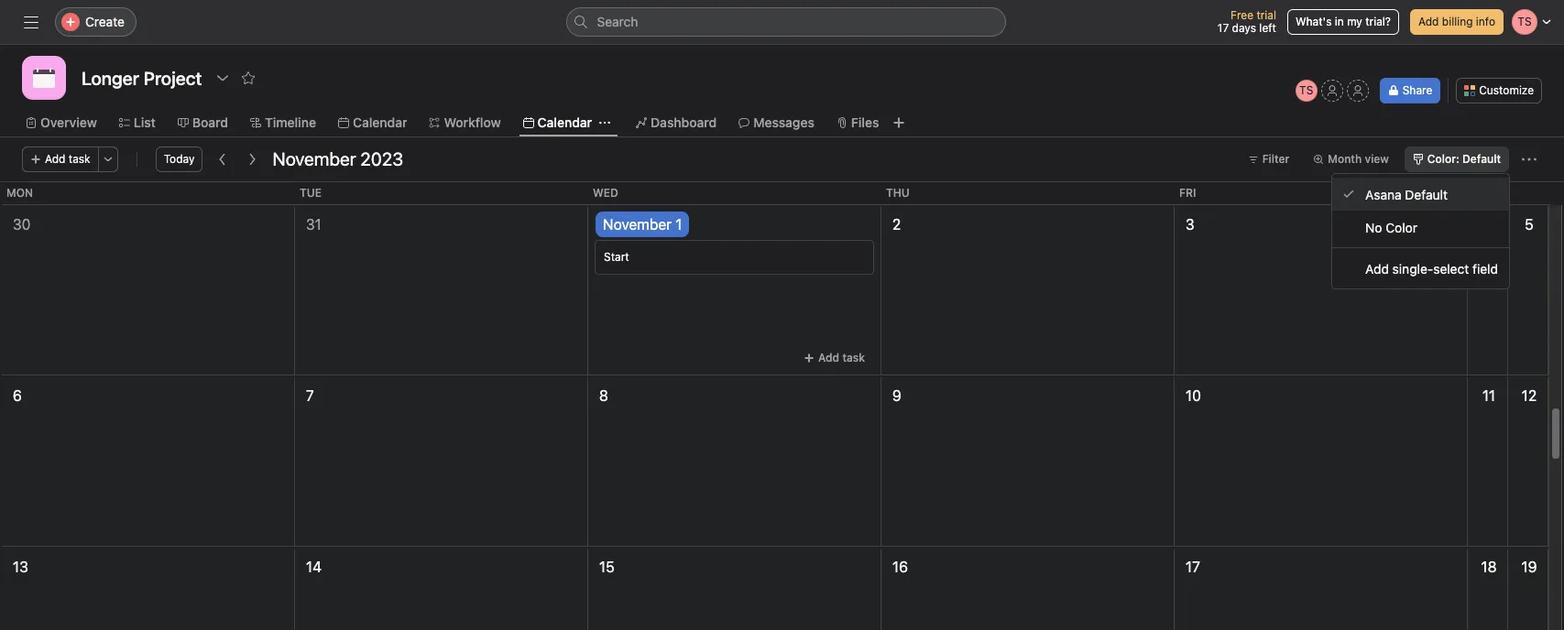 Task type: locate. For each thing, give the bounding box(es) containing it.
16
[[893, 559, 908, 575]]

add inside button
[[1419, 15, 1439, 28]]

ts button
[[1295, 80, 1317, 102]]

dashboard link
[[636, 113, 717, 133]]

0 horizontal spatial november
[[273, 148, 356, 170]]

files link
[[837, 113, 879, 133]]

customize
[[1479, 83, 1534, 97]]

november for november 2023
[[273, 148, 356, 170]]

left
[[1259, 21, 1276, 35]]

0 vertical spatial 17
[[1218, 21, 1229, 35]]

0 horizontal spatial calendar
[[353, 115, 407, 130]]

create button
[[55, 7, 136, 37]]

november 2023
[[273, 148, 403, 170]]

2023
[[360, 148, 403, 170]]

workflow
[[444, 115, 501, 130]]

1 vertical spatial default
[[1405, 186, 1448, 202]]

1 horizontal spatial 17
[[1218, 21, 1229, 35]]

info
[[1476, 15, 1496, 28]]

search button
[[566, 7, 1006, 37]]

add task
[[45, 152, 90, 166], [818, 351, 865, 365]]

1 horizontal spatial calendar
[[538, 115, 592, 130]]

add billing info
[[1419, 15, 1496, 28]]

november
[[273, 148, 356, 170], [603, 216, 672, 233]]

1 horizontal spatial november
[[603, 216, 672, 233]]

1 horizontal spatial add task
[[818, 351, 865, 365]]

more actions image
[[1522, 152, 1537, 167]]

2
[[893, 216, 901, 233]]

1 vertical spatial add task button
[[795, 345, 873, 371]]

timeline
[[265, 115, 316, 130]]

1 horizontal spatial task
[[843, 351, 865, 365]]

previous month image
[[216, 152, 230, 167]]

0 vertical spatial default
[[1463, 152, 1501, 166]]

trial?
[[1366, 15, 1391, 28]]

0 horizontal spatial default
[[1405, 186, 1448, 202]]

trial
[[1257, 8, 1276, 22]]

add
[[1419, 15, 1439, 28], [45, 152, 66, 166], [1366, 261, 1389, 276], [818, 351, 840, 365]]

2 calendar from the left
[[538, 115, 592, 130]]

18
[[1481, 559, 1497, 575]]

november up "tue"
[[273, 148, 356, 170]]

add to starred image
[[241, 71, 256, 85]]

None text field
[[77, 61, 207, 94]]

1
[[676, 216, 682, 233]]

single-
[[1393, 261, 1433, 276]]

share
[[1403, 83, 1433, 97]]

color: default
[[1428, 152, 1501, 166]]

calendar up the 2023
[[353, 115, 407, 130]]

free trial 17 days left
[[1218, 8, 1276, 35]]

november up start
[[603, 216, 672, 233]]

default up no color link
[[1405, 186, 1448, 202]]

0 horizontal spatial calendar link
[[338, 113, 407, 133]]

list
[[134, 115, 156, 130]]

messages
[[754, 115, 815, 130]]

default right color:
[[1463, 152, 1501, 166]]

9
[[893, 388, 902, 404]]

10
[[1186, 388, 1201, 404]]

1 vertical spatial 17
[[1186, 559, 1200, 575]]

calendar left tab actions "icon"
[[538, 115, 592, 130]]

0 horizontal spatial add task
[[45, 152, 90, 166]]

17
[[1218, 21, 1229, 35], [1186, 559, 1200, 575]]

calendar link left tab actions "icon"
[[523, 113, 592, 133]]

1 calendar from the left
[[353, 115, 407, 130]]

1 calendar link from the left
[[338, 113, 407, 133]]

calendar link up the 2023
[[338, 113, 407, 133]]

1 horizontal spatial calendar link
[[523, 113, 592, 133]]

add billing info button
[[1410, 9, 1504, 35]]

calendar
[[353, 115, 407, 130], [538, 115, 592, 130]]

fri
[[1179, 186, 1196, 200]]

1 horizontal spatial default
[[1463, 152, 1501, 166]]

no color
[[1366, 219, 1418, 235]]

0 horizontal spatial add task button
[[22, 147, 99, 172]]

add task button
[[22, 147, 99, 172], [795, 345, 873, 371]]

create
[[85, 14, 125, 29]]

start
[[604, 250, 629, 264]]

0 vertical spatial add task
[[45, 152, 90, 166]]

asana
[[1366, 186, 1402, 202]]

0 vertical spatial november
[[273, 148, 356, 170]]

tab actions image
[[599, 117, 610, 128]]

tue
[[300, 186, 322, 200]]

task
[[69, 152, 90, 166], [843, 351, 865, 365]]

board link
[[178, 113, 228, 133]]

add inside "link"
[[1366, 261, 1389, 276]]

filter
[[1262, 152, 1290, 166]]

default inside dropdown button
[[1463, 152, 1501, 166]]

calendar image
[[33, 67, 55, 89]]

1 vertical spatial november
[[603, 216, 672, 233]]

calendar link
[[338, 113, 407, 133], [523, 113, 592, 133]]

board
[[192, 115, 228, 130]]

my
[[1347, 15, 1363, 28]]

8
[[599, 388, 608, 404]]

add tab image
[[892, 115, 907, 130]]

customize button
[[1456, 78, 1542, 104]]

default
[[1463, 152, 1501, 166], [1405, 186, 1448, 202]]

add single-select field link
[[1333, 252, 1509, 285]]

expand sidebar image
[[24, 15, 38, 29]]

0 vertical spatial task
[[69, 152, 90, 166]]



Task type: vqa. For each thing, say whether or not it's contained in the screenshot.
17 to the right
yes



Task type: describe. For each thing, give the bounding box(es) containing it.
no color link
[[1333, 211, 1509, 244]]

workflow link
[[429, 113, 501, 133]]

add single-select field
[[1366, 261, 1498, 276]]

november for november 1
[[603, 216, 672, 233]]

timeline link
[[250, 113, 316, 133]]

dashboard
[[651, 115, 717, 130]]

view
[[1365, 152, 1389, 166]]

color:
[[1428, 152, 1460, 166]]

19
[[1522, 559, 1537, 575]]

0 vertical spatial add task button
[[22, 147, 99, 172]]

31
[[306, 216, 321, 233]]

share button
[[1380, 78, 1441, 104]]

files
[[851, 115, 879, 130]]

3
[[1186, 216, 1195, 233]]

6
[[13, 388, 22, 404]]

30
[[13, 216, 31, 233]]

2 calendar link from the left
[[523, 113, 592, 133]]

asana default link
[[1333, 178, 1509, 211]]

month view button
[[1305, 147, 1397, 172]]

month view
[[1328, 152, 1389, 166]]

5
[[1525, 216, 1534, 233]]

14
[[306, 559, 322, 575]]

what's in my trial?
[[1296, 15, 1391, 28]]

overview link
[[26, 113, 97, 133]]

next month image
[[245, 152, 260, 167]]

november 1
[[603, 216, 682, 233]]

overview
[[40, 115, 97, 130]]

no
[[1366, 219, 1382, 235]]

today button
[[155, 147, 203, 172]]

filter button
[[1240, 147, 1298, 172]]

messages link
[[739, 113, 815, 133]]

what's in my trial? button
[[1287, 9, 1399, 35]]

list link
[[119, 113, 156, 133]]

search list box
[[566, 7, 1006, 37]]

asana default
[[1366, 186, 1448, 202]]

15
[[599, 559, 615, 575]]

in
[[1335, 15, 1344, 28]]

13
[[13, 559, 28, 575]]

color
[[1386, 219, 1418, 235]]

today
[[164, 152, 195, 166]]

free
[[1231, 8, 1254, 22]]

wed
[[593, 186, 618, 200]]

1 horizontal spatial add task button
[[795, 345, 873, 371]]

what's
[[1296, 15, 1332, 28]]

1 vertical spatial add task
[[818, 351, 865, 365]]

17 inside free trial 17 days left
[[1218, 21, 1229, 35]]

ts
[[1299, 83, 1313, 97]]

days
[[1232, 21, 1256, 35]]

default for asana default
[[1405, 186, 1448, 202]]

billing
[[1442, 15, 1473, 28]]

show options image
[[216, 71, 230, 85]]

0 horizontal spatial 17
[[1186, 559, 1200, 575]]

color: default button
[[1405, 147, 1509, 172]]

mon
[[6, 186, 33, 200]]

11
[[1483, 388, 1496, 404]]

month
[[1328, 152, 1362, 166]]

7
[[306, 388, 314, 404]]

0 horizontal spatial task
[[69, 152, 90, 166]]

thu
[[886, 186, 910, 200]]

12
[[1522, 388, 1537, 404]]

field
[[1473, 261, 1498, 276]]

1 vertical spatial task
[[843, 351, 865, 365]]

select
[[1433, 261, 1469, 276]]

more actions image
[[102, 154, 113, 165]]

search
[[597, 14, 638, 29]]

default for color: default
[[1463, 152, 1501, 166]]



